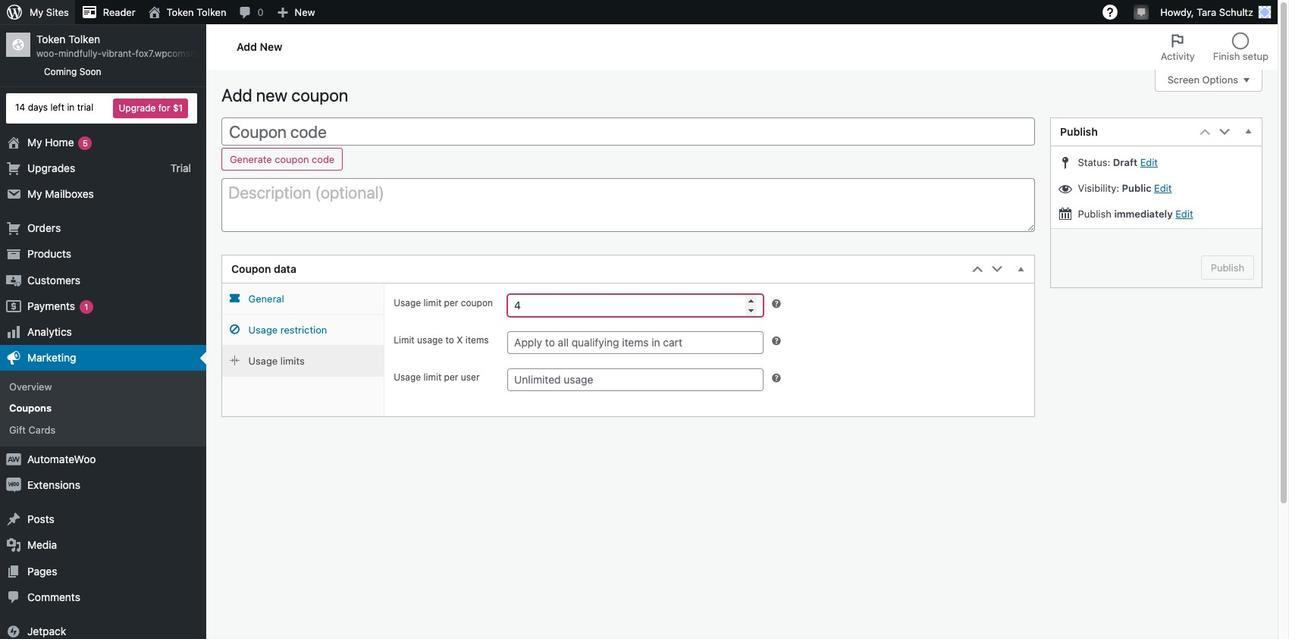 Task type: vqa. For each thing, say whether or not it's contained in the screenshot.
Screen
yes



Task type: locate. For each thing, give the bounding box(es) containing it.
marketing
[[27, 351, 76, 364]]

0 vertical spatial edit button
[[1141, 156, 1158, 168]]

usage limit per user
[[394, 372, 480, 383]]

usage limit per coupon
[[394, 297, 493, 309]]

add for add new coupon
[[221, 85, 252, 105]]

customers
[[27, 273, 80, 286]]

per for coupon
[[444, 297, 458, 309]]

1 vertical spatial add
[[221, 85, 252, 105]]

token for token tolken
[[167, 6, 194, 18]]

add
[[237, 40, 257, 53], [221, 85, 252, 105]]

0 horizontal spatial new
[[260, 40, 282, 53]]

limit up the usage
[[424, 297, 442, 309]]

upgrades
[[27, 161, 75, 174]]

1 horizontal spatial new
[[295, 6, 315, 18]]

tolken inside the toolbar navigation
[[197, 6, 226, 18]]

my down upgrades
[[27, 187, 42, 200]]

overview link
[[0, 376, 206, 398]]

token for token tolken woo-mindfully-vibrant-fox7.wpcomstaging.com coming soon
[[36, 33, 66, 46]]

None submit
[[1201, 256, 1255, 280]]

1 vertical spatial coupon
[[231, 263, 271, 276]]

to
[[446, 335, 454, 346]]

coupon down coupon code
[[275, 154, 309, 166]]

woo-
[[36, 48, 58, 59]]

edit button right immediately
[[1176, 208, 1194, 220]]

usage inside the usage restriction link
[[249, 324, 278, 336]]

tab list containing activity
[[1152, 24, 1278, 70]]

token up woo-
[[36, 33, 66, 46]]

per
[[444, 297, 458, 309], [444, 372, 458, 383]]

1 vertical spatial publish
[[1078, 208, 1112, 220]]

1 vertical spatial token
[[36, 33, 66, 46]]

2 per from the top
[[444, 372, 458, 383]]

new link
[[270, 0, 321, 24]]

0 vertical spatial limit
[[424, 297, 442, 309]]

limit down the usage
[[424, 372, 442, 383]]

0 vertical spatial publish
[[1060, 125, 1098, 138]]

2 vertical spatial edit button
[[1176, 208, 1194, 220]]

my inside the toolbar navigation
[[30, 6, 43, 18]]

edit right draft
[[1141, 156, 1158, 168]]

usage limits link
[[222, 346, 384, 377]]

immediately
[[1115, 208, 1173, 220]]

token up the fox7.wpcomstaging.com at left
[[167, 6, 194, 18]]

token inside token tolken woo-mindfully-vibrant-fox7.wpcomstaging.com coming soon
[[36, 33, 66, 46]]

coupon up general
[[231, 263, 271, 276]]

add for add new
[[237, 40, 257, 53]]

setup
[[1243, 50, 1269, 62]]

my
[[30, 6, 43, 18], [27, 135, 42, 148], [27, 187, 42, 200]]

user
[[461, 372, 480, 383]]

0 vertical spatial coupon
[[292, 85, 348, 105]]

the maximum number of individual items this coupon can apply to when using product discounts. leave blank to apply to all qualifying items in cart. image
[[770, 335, 782, 347]]

0 vertical spatial code
[[290, 122, 327, 142]]

edit button
[[1141, 156, 1158, 168], [1154, 182, 1172, 194], [1176, 208, 1194, 220]]

add left new
[[221, 85, 252, 105]]

usage down limit
[[394, 372, 421, 383]]

activity
[[1161, 50, 1195, 62]]

coupon for coupon data
[[231, 263, 271, 276]]

home
[[45, 135, 74, 148]]

my mailboxes link
[[0, 181, 206, 207]]

2 limit from the top
[[424, 372, 442, 383]]

cards
[[29, 424, 56, 436]]

14
[[15, 102, 25, 113]]

left
[[50, 102, 64, 113]]

5
[[83, 138, 88, 148]]

coupon
[[229, 122, 287, 142], [231, 263, 271, 276]]

posts link
[[0, 507, 206, 533]]

visibility:
[[1078, 182, 1120, 194]]

1 vertical spatial my
[[27, 135, 42, 148]]

tolken up mindfully-
[[68, 33, 100, 46]]

1 horizontal spatial token
[[167, 6, 194, 18]]

coupon up generate
[[229, 122, 287, 142]]

0 vertical spatial my
[[30, 6, 43, 18]]

usage for usage restriction
[[249, 324, 278, 336]]

tab list
[[1152, 24, 1278, 70]]

usage inside usage limits link
[[249, 355, 278, 367]]

coming
[[44, 66, 77, 77]]

coupon data
[[231, 263, 297, 276]]

token inside the toolbar navigation
[[167, 6, 194, 18]]

1 vertical spatial edit button
[[1154, 182, 1172, 194]]

jetpack
[[27, 625, 66, 638]]

add down '0' link
[[237, 40, 257, 53]]

extensions
[[27, 479, 80, 492]]

token
[[167, 6, 194, 18], [36, 33, 66, 46]]

0 vertical spatial coupon
[[229, 122, 287, 142]]

my left home
[[27, 135, 42, 148]]

per left 'user'
[[444, 372, 458, 383]]

my sites link
[[0, 0, 75, 24]]

1 vertical spatial per
[[444, 372, 458, 383]]

1 vertical spatial edit
[[1154, 182, 1172, 194]]

0 vertical spatial add
[[237, 40, 257, 53]]

tolken
[[197, 6, 226, 18], [68, 33, 100, 46]]

sites
[[46, 6, 69, 18]]

toolbar navigation
[[0, 0, 1278, 27]]

tolken left '0' link
[[197, 6, 226, 18]]

0 vertical spatial per
[[444, 297, 458, 309]]

1 vertical spatial code
[[312, 154, 335, 166]]

usage for usage limit per user
[[394, 372, 421, 383]]

visibility: public edit
[[1076, 182, 1172, 194]]

new inside new link
[[295, 6, 315, 18]]

$1
[[173, 102, 183, 113]]

coupon right new
[[292, 85, 348, 105]]

1 limit from the top
[[424, 297, 442, 309]]

publish down the visibility:
[[1078, 208, 1112, 220]]

usage
[[394, 297, 421, 309], [249, 324, 278, 336], [249, 355, 278, 367], [394, 372, 421, 383]]

limit for user
[[424, 372, 442, 383]]

usage down general
[[249, 324, 278, 336]]

soon
[[79, 66, 101, 77]]

0 vertical spatial new
[[295, 6, 315, 18]]

1 vertical spatial tolken
[[68, 33, 100, 46]]

usage left limits
[[249, 355, 278, 367]]

upgrade for $1
[[119, 102, 183, 113]]

edit button for visibility: public edit
[[1154, 182, 1172, 194]]

2 vertical spatial my
[[27, 187, 42, 200]]

new right 0
[[295, 6, 315, 18]]

howdy,
[[1161, 6, 1194, 18]]

1 horizontal spatial tolken
[[197, 6, 226, 18]]

usage up limit
[[394, 297, 421, 309]]

new
[[256, 85, 288, 105]]

edit button right draft
[[1141, 156, 1158, 168]]

gift cards
[[9, 424, 56, 436]]

edit for public
[[1154, 182, 1172, 194]]

trial
[[171, 161, 191, 174]]

edit right immediately
[[1176, 208, 1194, 220]]

0 vertical spatial token
[[167, 6, 194, 18]]

0 vertical spatial edit
[[1141, 156, 1158, 168]]

generate
[[230, 154, 272, 166]]

1 per from the top
[[444, 297, 458, 309]]

1 vertical spatial limit
[[424, 372, 442, 383]]

coupon up items
[[461, 297, 493, 309]]

code up generate coupon code link
[[290, 122, 327, 142]]

public
[[1122, 182, 1152, 194]]

usage for usage limits
[[249, 355, 278, 367]]

edit right public
[[1154, 182, 1172, 194]]

upgrade
[[119, 102, 156, 113]]

limit for coupon
[[424, 297, 442, 309]]

per up the to
[[444, 297, 458, 309]]

0 horizontal spatial token
[[36, 33, 66, 46]]

screen
[[1168, 74, 1200, 86]]

1
[[84, 302, 88, 312]]

usage
[[417, 335, 443, 346]]

new
[[295, 6, 315, 18], [260, 40, 282, 53]]

edit button right public
[[1154, 182, 1172, 194]]

status: draft edit
[[1076, 156, 1158, 168]]

code
[[290, 122, 327, 142], [312, 154, 335, 166]]

comments link
[[0, 585, 206, 611]]

coupon for coupon code
[[229, 122, 287, 142]]

new down 0
[[260, 40, 282, 53]]

trial
[[77, 102, 94, 113]]

orders
[[27, 222, 61, 234]]

automatewoo
[[27, 453, 96, 466]]

publish for publish immediately edit
[[1078, 208, 1112, 220]]

tolken inside token tolken woo-mindfully-vibrant-fox7.wpcomstaging.com coming soon
[[68, 33, 100, 46]]

0 vertical spatial tolken
[[197, 6, 226, 18]]

Description (optional) text field
[[221, 179, 1035, 232]]

0 horizontal spatial tolken
[[68, 33, 100, 46]]

my left 'sites' on the left of the page
[[30, 6, 43, 18]]

publish up status: at the right top of page
[[1060, 125, 1098, 138]]

customers link
[[0, 267, 206, 293]]

code down coupon code
[[312, 154, 335, 166]]



Task type: describe. For each thing, give the bounding box(es) containing it.
screen options button
[[1155, 69, 1263, 92]]

edit for draft
[[1141, 156, 1158, 168]]

media link
[[0, 533, 206, 559]]

tara
[[1197, 6, 1217, 18]]

2 vertical spatial coupon
[[461, 297, 493, 309]]

usage limits
[[249, 355, 305, 367]]

gift cards link
[[0, 419, 206, 441]]

add new
[[237, 40, 282, 53]]

overview
[[9, 381, 52, 393]]

analytics
[[27, 325, 72, 338]]

token tolken
[[167, 6, 226, 18]]

Usage limit per user number field
[[508, 369, 763, 392]]

orders link
[[0, 216, 206, 241]]

my sites
[[30, 6, 69, 18]]

posts
[[27, 513, 54, 526]]

draft
[[1113, 156, 1138, 168]]

payments 1
[[27, 299, 88, 312]]

0 link
[[232, 0, 270, 24]]

finish setup
[[1214, 50, 1269, 62]]

add new coupon
[[221, 85, 348, 105]]

usage for usage limit per coupon
[[394, 297, 421, 309]]

how many times this coupon can be used before it is void. image
[[770, 298, 782, 310]]

finish setup button
[[1204, 24, 1278, 70]]

how many times this coupon can be used by an individual user. uses billing email for guests, and user id for logged in users. image
[[770, 372, 782, 385]]

coupons
[[9, 402, 52, 414]]

my for my sites
[[30, 6, 43, 18]]

media
[[27, 539, 57, 552]]

Limit usage to X items number field
[[508, 332, 763, 354]]

jetpack link
[[0, 619, 206, 639]]

items
[[466, 335, 489, 346]]

limit usage to x items
[[394, 335, 489, 346]]

finish
[[1214, 50, 1240, 62]]

upgrade for $1 button
[[113, 98, 188, 118]]

automatewoo link
[[0, 447, 206, 473]]

reader
[[103, 6, 135, 18]]

marketing link
[[0, 345, 206, 371]]

token tolken woo-mindfully-vibrant-fox7.wpcomstaging.com coming soon
[[36, 33, 238, 77]]

Coupon code text field
[[221, 117, 1035, 146]]

2 vertical spatial edit
[[1176, 208, 1194, 220]]

products
[[27, 248, 71, 260]]

options
[[1203, 74, 1239, 86]]

schultz
[[1219, 6, 1254, 18]]

days
[[28, 102, 48, 113]]

0
[[257, 6, 264, 18]]

coupon code
[[229, 122, 327, 142]]

usage restriction
[[249, 324, 327, 336]]

limits
[[280, 355, 305, 367]]

reader link
[[75, 0, 142, 24]]

general
[[249, 293, 284, 305]]

notification image
[[1136, 5, 1148, 17]]

my for my mailboxes
[[27, 187, 42, 200]]

main menu navigation
[[0, 24, 238, 639]]

my for my home 5
[[27, 135, 42, 148]]

generate coupon code
[[230, 154, 335, 166]]

howdy, tara schultz
[[1161, 6, 1254, 18]]

screen options
[[1168, 74, 1239, 86]]

1 vertical spatial coupon
[[275, 154, 309, 166]]

payments
[[27, 299, 75, 312]]

in
[[67, 102, 75, 113]]

products link
[[0, 241, 206, 267]]

fox7.wpcomstaging.com
[[135, 48, 238, 59]]

analytics link
[[0, 319, 206, 345]]

1 vertical spatial new
[[260, 40, 282, 53]]

per for user
[[444, 372, 458, 383]]

publish immediately edit
[[1076, 208, 1194, 220]]

data
[[274, 263, 297, 276]]

publish for publish
[[1060, 125, 1098, 138]]

for
[[158, 102, 170, 113]]

coupons link
[[0, 398, 206, 419]]

mailboxes
[[45, 187, 94, 200]]

14 days left in trial
[[15, 102, 94, 113]]

gift
[[9, 424, 26, 436]]

activity button
[[1152, 24, 1204, 70]]

generate coupon code link
[[221, 148, 343, 171]]

tolken for token tolken
[[197, 6, 226, 18]]

restriction
[[280, 324, 327, 336]]

tolken for token tolken woo-mindfully-vibrant-fox7.wpcomstaging.com coming soon
[[68, 33, 100, 46]]

mindfully-
[[58, 48, 102, 59]]

x
[[457, 335, 463, 346]]

vibrant-
[[102, 48, 135, 59]]

pages link
[[0, 559, 206, 585]]

my home 5
[[27, 135, 88, 148]]

comments
[[27, 591, 80, 604]]

extensions link
[[0, 473, 206, 498]]

edit button for status: draft edit
[[1141, 156, 1158, 168]]

general link
[[222, 284, 384, 315]]

my mailboxes
[[27, 187, 94, 200]]

token tolken link
[[142, 0, 232, 24]]

Usage limit per coupon number field
[[508, 294, 763, 317]]



